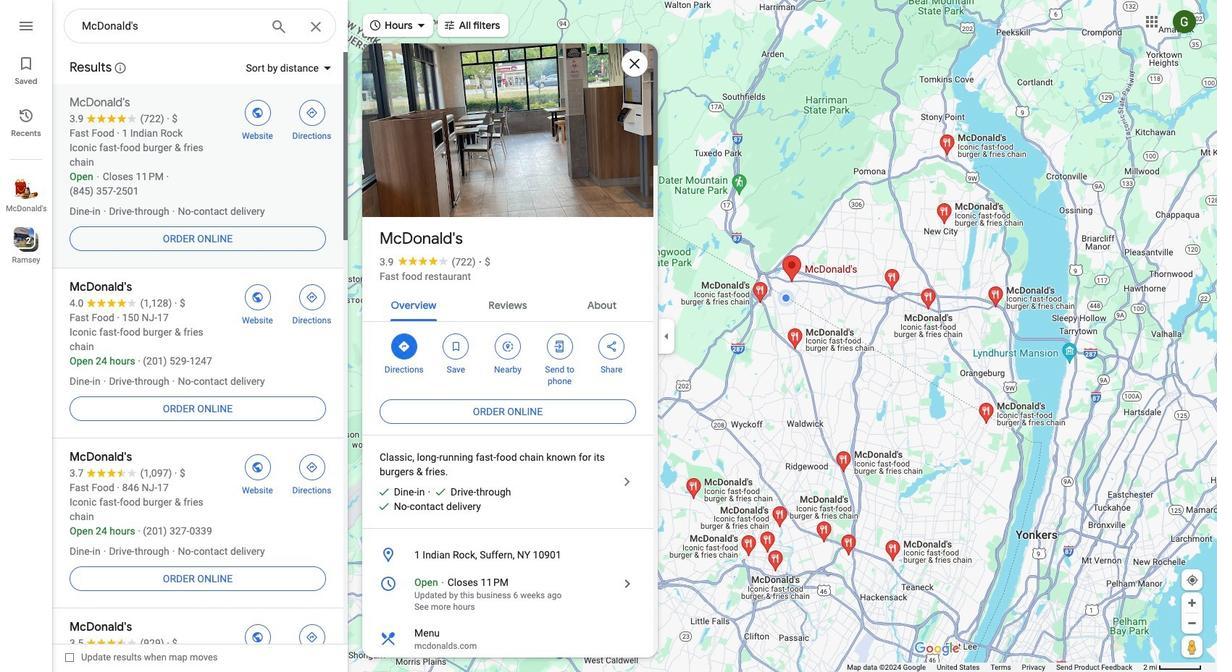 Task type: describe. For each thing, give the bounding box(es) containing it.
show street view coverage image
[[1182, 637, 1203, 658]]

tab list inside mcdonald's main content
[[362, 287, 653, 322]]

results for mcdonald's feed
[[52, 51, 348, 673]]

show your location image
[[1186, 574, 1199, 587]]

zoom out image
[[1187, 619, 1197, 630]]

price: inexpensive element
[[485, 256, 490, 268]]

McDonald's field
[[64, 9, 336, 49]]

zoom in image
[[1187, 598, 1197, 609]]

learn more about legal disclosure regarding public reviews on google maps image
[[114, 62, 127, 75]]

has drive-through group
[[428, 485, 511, 500]]

none checkbox inside google maps element
[[65, 649, 218, 667]]

mcdonald's main content
[[360, 0, 658, 673]]

3.9 stars image
[[394, 256, 452, 266]]

none field inside mcdonald's field
[[82, 17, 259, 35]]

actions for mcdonald's region
[[362, 322, 653, 395]]



Task type: vqa. For each thing, say whether or not it's contained in the screenshot.
Google Image
no



Task type: locate. For each thing, give the bounding box(es) containing it.
collapse side panel image
[[658, 329, 674, 344]]

722 reviews element
[[452, 256, 476, 268]]

serves dine-in group
[[371, 485, 425, 500]]

none search field inside google maps element
[[64, 9, 336, 49]]

None checkbox
[[65, 649, 218, 667]]

None field
[[82, 17, 259, 35]]

has no-contact delivery group
[[371, 500, 481, 514]]

2 places element
[[16, 235, 31, 248]]

list
[[0, 0, 52, 673]]

photo of mcdonald's image
[[360, 0, 656, 327]]

menu image
[[17, 17, 35, 35]]

google account: gary orlando  
(orlandogary85@gmail.com) image
[[1173, 10, 1196, 33]]

information for mcdonald's region
[[362, 541, 653, 673]]

None search field
[[64, 9, 336, 49]]

google maps element
[[0, 0, 1217, 673]]

tab list
[[362, 287, 653, 322]]



